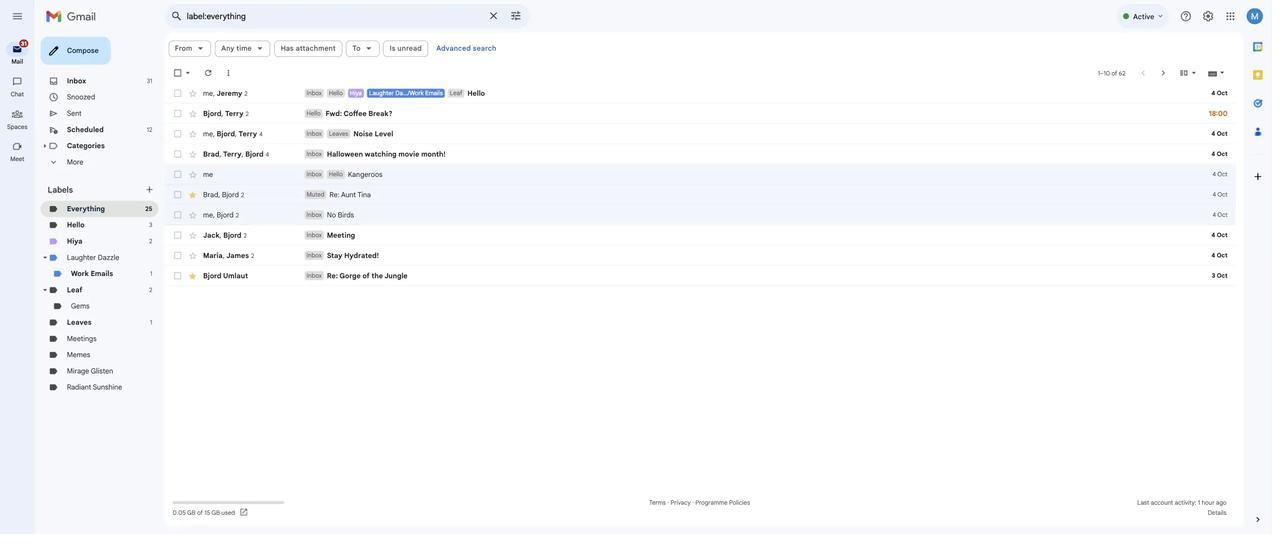 Task type: vqa. For each thing, say whether or not it's contained in the screenshot.
Ghost: in the bottom left of the page
no



Task type: describe. For each thing, give the bounding box(es) containing it.
muted re: aunt tina
[[341, 212, 412, 221]]

jeremy
[[241, 99, 269, 108]]

1 vertical spatial emails
[[101, 300, 126, 309]]

spaces
[[8, 137, 31, 145]]

3
[[166, 246, 169, 255]]

tina
[[397, 212, 412, 221]]

memes link
[[74, 390, 100, 400]]

inbox inside inbox stay hydrated!
[[341, 280, 358, 288]]

snoozed link
[[74, 103, 106, 113]]

to
[[392, 49, 401, 59]]

4 for bjord
[[295, 167, 299, 176]]

inbox inside inbox no birds
[[341, 235, 358, 243]]

row containing jack
[[183, 251, 1272, 273]]

2 for jack
[[271, 258, 274, 266]]

spaces heading
[[0, 137, 38, 146]]

inbox no birds
[[341, 234, 394, 244]]

2 for me
[[272, 100, 275, 108]]

mail navigation
[[0, 36, 39, 535]]

inbox inside me row
[[341, 190, 358, 198]]

work emails
[[79, 300, 126, 309]]

inbox link
[[74, 85, 96, 95]]

, for me , jeremy 2
[[237, 99, 239, 108]]

maria , james 2
[[226, 279, 283, 289]]

compose button
[[45, 41, 123, 72]]

12
[[163, 140, 169, 148]]

leaves inside main content
[[366, 144, 387, 153]]

re:
[[366, 212, 377, 221]]

leaf link
[[74, 318, 92, 327]]

, for brad ,
[[243, 211, 245, 221]]

hello inside "hello fwd: coffee break?"
[[341, 122, 356, 130]]

clear search image
[[537, 6, 560, 29]]

birds
[[375, 234, 394, 244]]

inbox inside the "inbox halloween watching movie month!"
[[341, 167, 358, 176]]

has attachment
[[312, 49, 373, 59]]

1 for work emails
[[167, 300, 169, 309]]

me , jeremy 2
[[226, 99, 275, 108]]

row containing maria
[[183, 273, 1272, 296]]

movie
[[443, 166, 466, 176]]

me , bjord
[[226, 234, 260, 244]]

me for me , bjord , terry 4
[[226, 144, 237, 153]]

me for me
[[226, 189, 237, 199]]

jack
[[226, 257, 244, 266]]

emails inside hello "row"
[[473, 99, 492, 108]]

terry for 2
[[250, 121, 271, 131]]

62 button
[[1213, 71, 1258, 91]]

scheduled link
[[74, 139, 115, 149]]

62
[[1243, 77, 1251, 85]]

5 row from the top
[[183, 228, 1272, 251]]

noise level
[[393, 144, 437, 154]]

bjord , terry 2
[[226, 121, 276, 131]]

meeting
[[363, 257, 395, 266]]

1 heading from the top
[[0, 100, 38, 109]]

bjord for me , bjord , terry 4
[[241, 144, 261, 153]]

hello fwd: coffee break?
[[341, 121, 436, 131]]

, for brad , terry , bjord 4
[[244, 166, 246, 176]]

meetings link
[[74, 372, 107, 382]]

25
[[161, 228, 169, 236]]

terry for ,
[[248, 166, 268, 176]]

, for maria , james 2
[[247, 279, 250, 289]]

compose
[[74, 51, 110, 61]]

4 row from the top
[[183, 205, 1272, 228]]

everything
[[74, 227, 117, 237]]

Search in emails text field
[[208, 12, 535, 24]]

hydrated!
[[383, 279, 421, 289]]

everything link
[[74, 227, 117, 237]]

level
[[416, 144, 437, 154]]

hello row
[[183, 93, 1272, 115]]

inbox inside "inbox meeting"
[[341, 257, 358, 266]]

hello down search
[[519, 99, 539, 109]]

da…/work
[[440, 99, 471, 108]]

any time button
[[239, 45, 300, 63]]

from button
[[187, 45, 234, 63]]

scheduled
[[74, 139, 115, 149]]

31 inside mail navigation
[[23, 44, 30, 52]]

is
[[433, 49, 440, 59]]

gmail image
[[51, 7, 112, 29]]

inbox halloween watching movie month!
[[341, 166, 495, 176]]

2 for maria
[[279, 280, 283, 289]]

hiya link
[[74, 264, 92, 273]]

leaf inside hello "row"
[[500, 99, 514, 108]]

row containing bjord
[[183, 115, 1272, 138]]

4 for terry
[[288, 145, 292, 153]]

gems link
[[79, 336, 100, 345]]

no
[[363, 234, 373, 244]]

inbox stay hydrated!
[[341, 279, 421, 289]]

brad , terry , bjord 4
[[226, 166, 299, 176]]

bjord for me , bjord
[[241, 234, 260, 244]]

sent link
[[74, 121, 91, 131]]

meetings
[[74, 372, 107, 382]]

1 vertical spatial 31
[[163, 86, 169, 94]]

unread
[[442, 49, 469, 59]]

bjord down me , jeremy 2
[[226, 121, 246, 131]]

0 horizontal spatial leaf
[[74, 318, 92, 327]]

Search in emails search field
[[183, 5, 589, 32]]



Task type: locate. For each thing, give the bounding box(es) containing it.
2 brad from the top
[[226, 211, 243, 221]]

brad ,
[[226, 211, 247, 221]]

1 me from the top
[[226, 99, 237, 108]]

1 vertical spatial leaf
[[74, 318, 92, 327]]

terry
[[250, 121, 271, 131], [265, 144, 286, 153], [248, 166, 268, 176]]

1 horizontal spatial leaf
[[500, 99, 514, 108]]

inbox
[[74, 85, 96, 95], [341, 99, 358, 108], [341, 144, 358, 153], [341, 167, 358, 176], [341, 190, 358, 198], [341, 235, 358, 243], [341, 257, 358, 266], [341, 280, 358, 288]]

halloween
[[363, 166, 403, 176]]

0 vertical spatial leaf
[[500, 99, 514, 108]]

3 row from the top
[[183, 160, 1272, 183]]

hello up fwd:
[[366, 99, 381, 108]]

is unread
[[433, 49, 469, 59]]

2 heading from the top
[[0, 173, 38, 182]]

watching
[[405, 166, 441, 176]]

terry up me , bjord , terry 4
[[250, 121, 271, 131]]

1 vertical spatial 1
[[167, 354, 169, 363]]

me down bjord , terry 2
[[226, 144, 237, 153]]

4
[[288, 145, 292, 153], [295, 167, 299, 176]]

,
[[237, 99, 239, 108], [246, 121, 248, 131], [237, 144, 239, 153], [261, 144, 263, 153], [244, 166, 246, 176], [268, 166, 271, 176], [243, 211, 245, 221], [237, 234, 239, 244], [244, 257, 246, 266], [247, 279, 250, 289]]

snoozed
[[74, 103, 106, 113]]

laughter dazzle
[[74, 282, 133, 291]]

inbox down "hello fwd: coffee break?"
[[341, 144, 358, 153]]

None checkbox
[[192, 98, 203, 109], [192, 166, 203, 177], [192, 234, 203, 245], [192, 98, 203, 109], [192, 166, 203, 177], [192, 234, 203, 245]]

me inside row
[[226, 189, 237, 199]]

2 for bjord
[[273, 122, 276, 131]]

2 inside 'jack , bjord 2'
[[271, 258, 274, 266]]

1
[[167, 300, 169, 309], [167, 354, 169, 363]]

laughter inside hello "row"
[[410, 99, 438, 108]]

0 vertical spatial leaves
[[366, 144, 387, 153]]

search in emails image
[[186, 8, 206, 28]]

leaves down fwd:
[[366, 144, 387, 153]]

brad
[[226, 166, 244, 176], [226, 211, 243, 221]]

0 horizontal spatial 4
[[288, 145, 292, 153]]

any
[[246, 49, 261, 59]]

laughter up break?
[[410, 99, 438, 108]]

james
[[252, 279, 277, 289]]

6 row from the top
[[183, 251, 1272, 273]]

break?
[[409, 121, 436, 131]]

me for me , bjord
[[226, 234, 237, 244]]

hello up 're:'
[[366, 190, 381, 198]]

labels heading
[[53, 205, 160, 217]]

inbox left stay
[[341, 280, 358, 288]]

main menu image
[[12, 11, 26, 25]]

maria
[[226, 279, 247, 289]]

1 horizontal spatial 4
[[295, 167, 299, 176]]

jack , bjord 2
[[226, 257, 274, 266]]

heading up spaces on the top of the page
[[0, 100, 38, 109]]

terry down me , bjord , terry 4
[[248, 166, 268, 176]]

hello
[[519, 99, 539, 109], [366, 99, 381, 108], [341, 122, 356, 130], [366, 190, 381, 198], [74, 245, 94, 255]]

leaves down "gems"
[[74, 354, 102, 363]]

advanced
[[485, 49, 523, 59]]

8 row from the top
[[183, 296, 1272, 318]]

brad up me , bjord
[[226, 211, 243, 221]]

1 horizontal spatial emails
[[473, 99, 492, 108]]

0 vertical spatial brad
[[226, 166, 244, 176]]

me , bjord , terry 4
[[226, 144, 292, 153]]

heading
[[0, 100, 38, 109], [0, 173, 38, 182]]

leaves link
[[74, 354, 102, 363]]

advanced search
[[485, 49, 552, 59]]

inbox up "hello fwd: coffee break?"
[[341, 99, 358, 108]]

me inside hello "row"
[[226, 99, 237, 108]]

0 vertical spatial 4
[[288, 145, 292, 153]]

bjord for jack , bjord 2
[[248, 257, 268, 266]]

emails down dazzle
[[101, 300, 126, 309]]

laughter
[[410, 99, 438, 108], [74, 282, 107, 291]]

leaf down work
[[74, 318, 92, 327]]

0 vertical spatial hiya
[[389, 99, 402, 108]]

None checkbox
[[192, 76, 203, 87], [192, 121, 203, 132], [192, 143, 203, 155], [192, 188, 203, 200], [192, 211, 203, 222], [192, 256, 203, 267], [192, 279, 203, 290], [192, 301, 203, 313], [192, 76, 203, 87], [192, 121, 203, 132], [192, 143, 203, 155], [192, 188, 203, 200], [192, 211, 203, 222], [192, 256, 203, 267], [192, 279, 203, 290], [192, 301, 203, 313]]

1 vertical spatial 4
[[295, 167, 299, 176]]

0 vertical spatial emails
[[473, 99, 492, 108]]

1 horizontal spatial laughter
[[410, 99, 438, 108]]

1 vertical spatial hiya
[[74, 264, 92, 273]]

laughter for laughter dazzle
[[74, 282, 107, 291]]

1 vertical spatial leaves
[[74, 354, 102, 363]]

1 horizontal spatial leaves
[[366, 144, 387, 153]]

4 inside brad , terry , bjord 4
[[295, 167, 299, 176]]

leaf
[[500, 99, 514, 108], [74, 318, 92, 327]]

1 brad from the top
[[226, 166, 244, 176]]

coffee
[[382, 121, 407, 131]]

dazzle
[[109, 282, 133, 291]]

hiya down hello link
[[74, 264, 92, 273]]

inbox down inbox no birds on the left top
[[341, 257, 358, 266]]

, for bjord , terry 2
[[246, 121, 248, 131]]

brad for brad ,
[[226, 211, 243, 221]]

categories link
[[74, 157, 117, 167]]

1 row from the top
[[183, 115, 1272, 138]]

work
[[79, 300, 99, 309]]

has attachment button
[[305, 45, 380, 63]]

hello inside me row
[[366, 190, 381, 198]]

time
[[263, 49, 280, 59]]

1 vertical spatial brad
[[226, 211, 243, 221]]

emails
[[473, 99, 492, 108], [101, 300, 126, 309]]

hello left fwd:
[[341, 122, 356, 130]]

brad for brad , terry , bjord 4
[[226, 166, 244, 176]]

2 inside maria , james 2
[[279, 280, 283, 289]]

mail
[[13, 64, 26, 73]]

main content containing maria
[[183, 36, 1272, 535]]

bjord up 'jack , bjord 2'
[[241, 234, 260, 244]]

laughter dazzle link
[[74, 282, 133, 291]]

2 1 from the top
[[167, 354, 169, 363]]

bjord down bjord , terry 2
[[241, 144, 261, 153]]

0 horizontal spatial leaves
[[74, 354, 102, 363]]

hiya inside hello "row"
[[389, 99, 402, 108]]

row
[[183, 115, 1272, 138], [183, 138, 1272, 160], [183, 160, 1272, 183], [183, 205, 1272, 228], [183, 228, 1272, 251], [183, 251, 1272, 273], [183, 273, 1272, 296], [183, 296, 1272, 318]]

leaf down "advanced"
[[500, 99, 514, 108]]

, for jack , bjord 2
[[244, 257, 246, 266]]

0 vertical spatial 31
[[23, 44, 30, 52]]

gems
[[79, 336, 100, 345]]

bjord up maria , james 2
[[248, 257, 268, 266]]

laughter da…/work emails
[[410, 99, 492, 108]]

from
[[194, 49, 214, 59]]

memes
[[74, 390, 100, 400]]

1 vertical spatial heading
[[0, 173, 38, 182]]

1 1 from the top
[[167, 300, 169, 309]]

aunt
[[379, 212, 396, 221]]

hello up hiya link
[[74, 245, 94, 255]]

terry up brad , terry , bjord 4
[[265, 144, 286, 153]]

, for me , bjord
[[237, 234, 239, 244]]

31 link
[[7, 43, 33, 63]]

me down refresh image
[[226, 99, 237, 108]]

2 vertical spatial terry
[[248, 166, 268, 176]]

0 horizontal spatial 31
[[23, 44, 30, 52]]

0 vertical spatial terry
[[250, 121, 271, 131]]

7 row from the top
[[183, 273, 1272, 296]]

search
[[526, 49, 552, 59]]

0 horizontal spatial emails
[[101, 300, 126, 309]]

2
[[272, 100, 275, 108], [273, 122, 276, 131], [271, 258, 274, 266], [166, 264, 169, 273], [279, 280, 283, 289], [166, 318, 169, 327]]

me
[[226, 99, 237, 108], [226, 144, 237, 153], [226, 189, 237, 199], [226, 234, 237, 244]]

labels
[[53, 205, 81, 217]]

31 up the mail
[[23, 44, 30, 52]]

advanced search button
[[480, 44, 556, 64]]

work emails link
[[79, 300, 126, 309]]

hiya up coffee
[[389, 99, 402, 108]]

is unread button
[[426, 45, 476, 63]]

3 me from the top
[[226, 189, 237, 199]]

has
[[312, 49, 326, 59]]

inbox left no
[[341, 235, 358, 243]]

me row
[[183, 183, 1272, 205]]

inbox meeting
[[341, 257, 395, 266]]

me up jack
[[226, 234, 237, 244]]

me up brad ,
[[226, 189, 237, 199]]

month!
[[468, 166, 495, 176]]

4 inside me , bjord , terry 4
[[288, 145, 292, 153]]

1 vertical spatial terry
[[265, 144, 286, 153]]

0 vertical spatial laughter
[[410, 99, 438, 108]]

noise
[[393, 144, 414, 154]]

0 horizontal spatial hiya
[[74, 264, 92, 273]]

stay
[[363, 279, 381, 289]]

main content
[[183, 36, 1272, 535]]

0 vertical spatial heading
[[0, 100, 38, 109]]

attachment
[[329, 49, 373, 59]]

any time
[[246, 49, 280, 59]]

mail heading
[[0, 64, 38, 73]]

fwd:
[[362, 121, 380, 131]]

1 horizontal spatial 31
[[163, 86, 169, 94]]

brad down me , bjord , terry 4
[[226, 166, 244, 176]]

4 me from the top
[[226, 234, 237, 244]]

0 horizontal spatial laughter
[[74, 282, 107, 291]]

, inside hello "row"
[[237, 99, 239, 108]]

bjord down me , bjord , terry 4
[[273, 166, 293, 176]]

1 for leaves
[[167, 354, 169, 363]]

2 inside bjord , terry 2
[[273, 122, 276, 131]]

31
[[23, 44, 30, 52], [163, 86, 169, 94]]

, for me , bjord , terry 4
[[237, 144, 239, 153]]

inbox up snoozed
[[74, 85, 96, 95]]

hiya
[[389, 99, 402, 108], [74, 264, 92, 273]]

1 vertical spatial laughter
[[74, 282, 107, 291]]

categories
[[74, 157, 117, 167]]

2 row from the top
[[183, 138, 1272, 160]]

refresh image
[[226, 76, 237, 87]]

hello link
[[74, 245, 94, 255]]

laughter for laughter da…/work emails
[[410, 99, 438, 108]]

31 up 12
[[163, 86, 169, 94]]

1 horizontal spatial hiya
[[389, 99, 402, 108]]

muted
[[341, 212, 360, 221]]

leaves
[[366, 144, 387, 153], [74, 354, 102, 363]]

2 me from the top
[[226, 144, 237, 153]]

me for me , jeremy 2
[[226, 99, 237, 108]]

laughter up work
[[74, 282, 107, 291]]

inbox up the muted
[[341, 190, 358, 198]]

to button
[[385, 45, 421, 63]]

inbox inside hello "row"
[[341, 99, 358, 108]]

2 inside me , jeremy 2
[[272, 100, 275, 108]]

inbox left halloween
[[341, 167, 358, 176]]

emails right da…/work
[[473, 99, 492, 108]]

0 vertical spatial 1
[[167, 300, 169, 309]]

sent
[[74, 121, 91, 131]]

heading down "spaces" heading
[[0, 173, 38, 182]]



